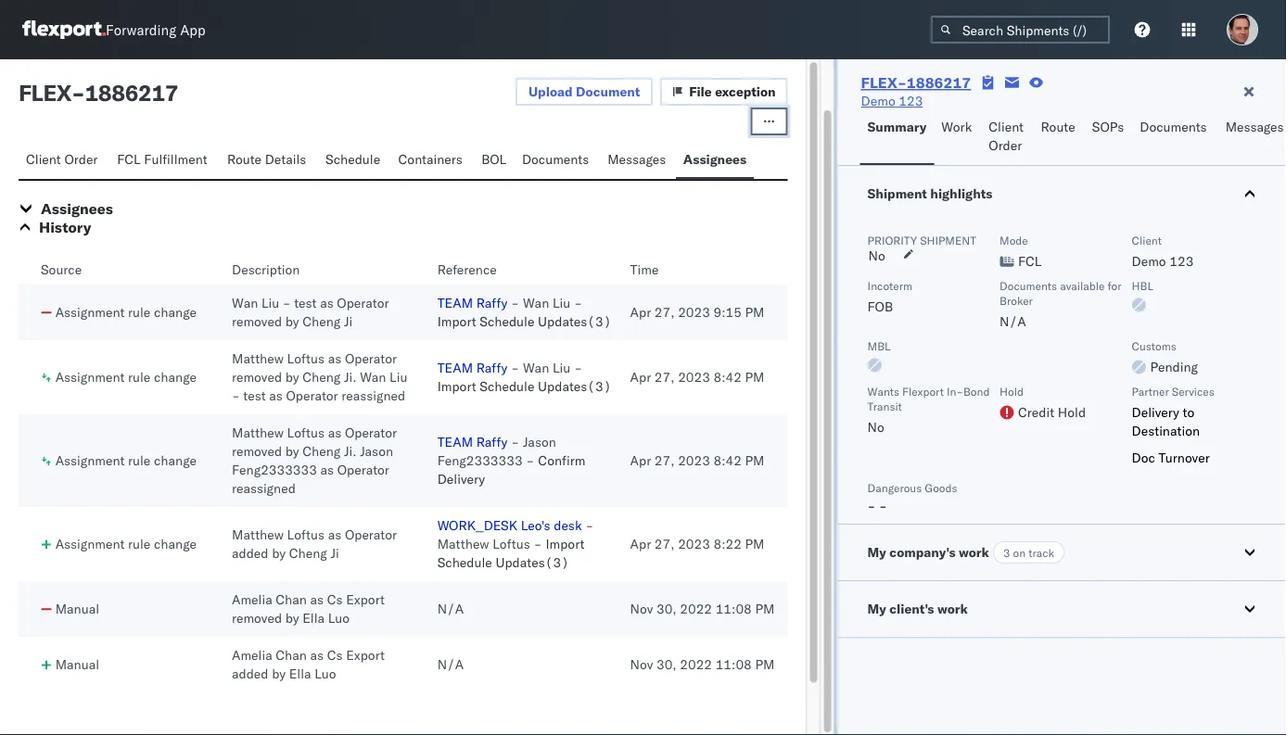 Task type: describe. For each thing, give the bounding box(es) containing it.
customs
[[1132, 339, 1177, 353]]

manual for removed
[[55, 601, 99, 617]]

bond
[[964, 385, 990, 398]]

fulfillment
[[144, 151, 207, 167]]

my company's work
[[868, 544, 990, 561]]

cheng for matthew loftus as operator removed by cheng ji. jason feng2333333 as operator reassigned
[[303, 443, 341, 460]]

matthew inside work_desk leo's desk - matthew loftus -
[[438, 536, 489, 552]]

fcl for fcl
[[1019, 253, 1042, 269]]

flex-
[[861, 73, 907, 92]]

hbl
[[1132, 279, 1154, 293]]

import for wan liu - test as operator removed by cheng ji
[[438, 314, 476, 330]]

transit
[[868, 399, 902, 413]]

matthew for matthew loftus as operator removed by cheng ji. wan liu - test as operator reassigned
[[232, 351, 284, 367]]

1 vertical spatial hold
[[1058, 404, 1086, 421]]

loftus for matthew loftus as operator removed by cheng ji. jason feng2333333 as operator reassigned
[[287, 425, 325, 441]]

client inside client demo 123 incoterm fob
[[1132, 233, 1162, 247]]

priority
[[868, 233, 917, 247]]

0 vertical spatial no
[[869, 248, 886, 264]]

removed inside 'matthew loftus as operator removed by cheng ji. jason feng2333333 as operator reassigned'
[[232, 443, 282, 460]]

track
[[1029, 546, 1055, 560]]

nov for amelia chan as cs export added by ella luo
[[630, 657, 653, 673]]

work for my client's work
[[938, 601, 968, 617]]

pm for matthew loftus as operator removed by cheng ji. wan liu - test as operator reassigned
[[745, 369, 765, 385]]

ji. for jason
[[344, 443, 357, 460]]

- inside wan liu - test as operator removed by cheng ji
[[283, 295, 291, 311]]

mbl
[[868, 339, 891, 353]]

30, for amelia chan as cs export removed by ella luo
[[657, 601, 677, 617]]

flex
[[19, 79, 71, 107]]

apr for jason
[[630, 453, 651, 469]]

apr 27, 2023 8:42 pm for confirm delivery
[[630, 453, 765, 469]]

apr 27, 2023 8:42 pm for import schedule updates(3)
[[630, 369, 765, 385]]

cheng for matthew loftus as operator added by cheng ji
[[289, 545, 327, 562]]

0 horizontal spatial 1886217
[[85, 79, 178, 107]]

route details button
[[220, 143, 318, 179]]

history
[[39, 218, 91, 237]]

by inside 'matthew loftus as operator removed by cheng ji. jason feng2333333 as operator reassigned'
[[285, 443, 299, 460]]

bol
[[482, 151, 507, 167]]

ji. for wan
[[344, 369, 357, 385]]

flex - 1886217
[[19, 79, 178, 107]]

documents inside documents available for broker n/a
[[1000, 279, 1058, 293]]

wan inside wan liu - test as operator removed by cheng ji
[[232, 295, 258, 311]]

0 horizontal spatial messages button
[[600, 143, 676, 179]]

wan liu - test as operator removed by cheng ji
[[232, 295, 389, 330]]

sops button
[[1085, 110, 1133, 165]]

0 vertical spatial hold
[[1000, 385, 1024, 398]]

added inside amelia chan as cs export added by ella luo
[[232, 666, 269, 682]]

matthew loftus as operator removed by cheng ji. jason feng2333333 as operator reassigned
[[232, 425, 397, 497]]

client demo 123 incoterm fob
[[868, 233, 1194, 315]]

schedule down reference
[[480, 314, 535, 330]]

1 vertical spatial client
[[26, 151, 61, 167]]

route for route
[[1041, 119, 1076, 135]]

confirm
[[538, 453, 586, 469]]

file exception
[[689, 83, 776, 100]]

change for matthew loftus as operator removed by cheng ji. jason feng2333333 as operator reassigned
[[154, 453, 197, 469]]

flexport. image
[[22, 20, 106, 39]]

export for amelia chan as cs export added by ella luo
[[346, 648, 385, 664]]

confirm delivery
[[438, 453, 586, 487]]

test inside matthew loftus as operator removed by cheng ji. wan liu - test as operator reassigned
[[243, 388, 266, 404]]

added inside matthew loftus as operator added by cheng ji
[[232, 545, 269, 562]]

my for my client's work
[[868, 601, 887, 617]]

forwarding
[[106, 21, 177, 38]]

matthew for matthew loftus as operator removed by cheng ji. jason feng2333333 as operator reassigned
[[232, 425, 284, 441]]

3
[[1004, 546, 1011, 560]]

schedule inside import schedule updates(3)
[[438, 555, 492, 571]]

app
[[180, 21, 206, 38]]

feng2333333 inside jason feng2333333
[[438, 453, 523, 469]]

upload document button
[[516, 78, 653, 106]]

change for matthew loftus as operator removed by cheng ji. wan liu - test as operator reassigned
[[154, 369, 197, 385]]

n/a inside documents available for broker n/a
[[1000, 314, 1027, 330]]

jason feng2333333
[[438, 434, 556, 469]]

available
[[1060, 279, 1105, 293]]

manual for added
[[55, 657, 99, 673]]

client's
[[890, 601, 935, 617]]

work for my company's work
[[959, 544, 990, 561]]

pending
[[1151, 359, 1199, 375]]

details
[[265, 151, 306, 167]]

change for matthew loftus as operator added by cheng ji
[[154, 536, 197, 552]]

0 horizontal spatial assignees button
[[41, 199, 113, 218]]

broker
[[1000, 294, 1033, 308]]

flex-1886217
[[861, 73, 972, 92]]

wants flexport in-bond transit no
[[868, 385, 990, 436]]

luo for amelia chan as cs export removed by ella luo
[[328, 610, 350, 627]]

source
[[41, 262, 82, 278]]

my client's work button
[[838, 581, 1287, 637]]

exception
[[715, 83, 776, 100]]

fcl fulfillment
[[117, 151, 207, 167]]

123 inside client demo 123 incoterm fob
[[1170, 253, 1194, 269]]

by inside matthew loftus as operator added by cheng ji
[[272, 545, 286, 562]]

assignment rule change for matthew loftus as operator removed by cheng ji. jason feng2333333 as operator reassigned
[[55, 453, 197, 469]]

9:15
[[714, 304, 742, 321]]

no inside wants flexport in-bond transit no
[[868, 419, 885, 436]]

as up matthew loftus as operator added by cheng ji
[[321, 462, 334, 478]]

removed inside amelia chan as cs export removed by ella luo
[[232, 610, 282, 627]]

rule for matthew loftus as operator added by cheng ji
[[128, 536, 151, 552]]

chan for added
[[276, 648, 307, 664]]

apr 27, 2023 8:22 pm
[[630, 536, 765, 552]]

delivery inside confirm delivery
[[438, 471, 485, 487]]

turnover
[[1159, 450, 1210, 466]]

2023 for wan
[[678, 369, 710, 385]]

messages for leftmost messages button
[[608, 151, 666, 167]]

demo inside client demo 123 incoterm fob
[[1132, 253, 1167, 269]]

in-
[[947, 385, 964, 398]]

on
[[1013, 546, 1026, 560]]

apr for wan
[[630, 369, 651, 385]]

wants
[[868, 385, 900, 398]]

as down wan liu - test as operator removed by cheng ji
[[328, 351, 342, 367]]

2022 for amelia chan as cs export removed by ella luo
[[680, 601, 712, 617]]

amelia chan as cs export removed by ella luo
[[232, 592, 385, 627]]

assignment for wan liu - test as operator removed by cheng ji
[[55, 304, 125, 321]]

credit hold
[[1019, 404, 1086, 421]]

0 vertical spatial documents
[[1140, 119, 1207, 135]]

forwarding app link
[[22, 20, 206, 39]]

liu inside wan liu - test as operator removed by cheng ji
[[262, 295, 279, 311]]

operator inside wan liu - test as operator removed by cheng ji
[[337, 295, 389, 311]]

leo's
[[521, 518, 551, 534]]

amelia for added
[[232, 648, 272, 664]]

shipment
[[920, 233, 977, 247]]

work button
[[934, 110, 982, 165]]

ella for removed
[[303, 610, 325, 627]]

work
[[942, 119, 972, 135]]

by inside matthew loftus as operator removed by cheng ji. wan liu - test as operator reassigned
[[285, 369, 299, 385]]

delivery inside delivery to destination
[[1132, 404, 1180, 421]]

Search Shipments (/) text field
[[931, 16, 1110, 44]]

pm for amelia chan as cs export removed by ella luo
[[755, 601, 775, 617]]

partner services
[[1132, 385, 1215, 398]]

import for matthew loftus as operator removed by cheng ji. wan liu - test as operator reassigned
[[438, 378, 476, 395]]

doc turnover
[[1132, 450, 1210, 466]]

ji inside matthew loftus as operator added by cheng ji
[[331, 545, 339, 562]]

demo 123
[[861, 93, 923, 109]]

file
[[689, 83, 712, 100]]

by inside amelia chan as cs export added by ella luo
[[272, 666, 286, 682]]

for
[[1108, 279, 1122, 293]]

doc
[[1132, 450, 1156, 466]]

pm for wan liu - test as operator removed by cheng ji
[[745, 304, 765, 321]]

2022 for amelia chan as cs export added by ella luo
[[680, 657, 712, 673]]

documents available for broker n/a
[[1000, 279, 1122, 330]]

shipment highlights button
[[838, 166, 1287, 222]]

apr 27, 2023 9:15 pm
[[630, 304, 765, 321]]

0 horizontal spatial documents
[[522, 151, 589, 167]]

8:42 for import schedule updates(3)
[[714, 369, 742, 385]]

team raffy - wan liu - import schedule updates(3) for apr 27, 2023 9:15 pm
[[438, 295, 612, 330]]

matthew loftus as operator removed by cheng ji. wan liu - test as operator reassigned
[[232, 351, 408, 404]]

jason inside jason feng2333333
[[523, 434, 556, 450]]

team for matthew loftus as operator removed by cheng ji. jason feng2333333 as operator reassigned
[[438, 434, 473, 450]]

loftus for matthew loftus as operator added by cheng ji
[[287, 527, 325, 543]]

team raffy -
[[438, 434, 519, 450]]

schedule up team raffy -
[[480, 378, 535, 395]]

2023 for cheng
[[678, 304, 710, 321]]

11:08 for amelia chan as cs export added by ella luo
[[716, 657, 752, 673]]

fcl fulfillment button
[[110, 143, 220, 179]]

0 vertical spatial demo
[[861, 93, 896, 109]]

forwarding app
[[106, 21, 206, 38]]

sops
[[1093, 119, 1125, 135]]

matthew loftus as operator added by cheng ji
[[232, 527, 397, 562]]

flexport
[[903, 385, 944, 398]]

work_desk leo's desk - matthew loftus -
[[438, 518, 594, 552]]

route details
[[227, 151, 306, 167]]

export for amelia chan as cs export removed by ella luo
[[346, 592, 385, 608]]

3 on track
[[1004, 546, 1055, 560]]



Task type: locate. For each thing, give the bounding box(es) containing it.
-
[[71, 79, 85, 107], [283, 295, 291, 311], [511, 295, 519, 311], [574, 295, 582, 311], [511, 360, 519, 376], [574, 360, 582, 376], [232, 388, 240, 404], [511, 434, 519, 450], [527, 453, 535, 469], [868, 498, 876, 514], [879, 498, 887, 514], [586, 518, 594, 534], [534, 536, 542, 552]]

0 vertical spatial ella
[[303, 610, 325, 627]]

1 horizontal spatial ji
[[344, 314, 353, 330]]

1 vertical spatial my
[[868, 601, 887, 617]]

1 horizontal spatial assignees button
[[676, 143, 754, 179]]

assignees button down the file
[[676, 143, 754, 179]]

4 change from the top
[[154, 536, 197, 552]]

3 raffy from the top
[[477, 434, 508, 450]]

flex-1886217 link
[[861, 73, 972, 92]]

1 apr from the top
[[630, 304, 651, 321]]

delivery down team raffy -
[[438, 471, 485, 487]]

by
[[285, 314, 299, 330], [285, 369, 299, 385], [285, 443, 299, 460], [272, 545, 286, 562], [285, 610, 299, 627], [272, 666, 286, 682]]

2 assignment from the top
[[55, 369, 125, 385]]

work_desk
[[438, 518, 518, 534]]

0 vertical spatial reassigned
[[342, 388, 406, 404]]

2 horizontal spatial client
[[1132, 233, 1162, 247]]

client up hbl
[[1132, 233, 1162, 247]]

1 change from the top
[[154, 304, 197, 321]]

rule for matthew loftus as operator removed by cheng ji. wan liu - test as operator reassigned
[[128, 369, 151, 385]]

export down amelia chan as cs export removed by ella luo
[[346, 648, 385, 664]]

2 amelia from the top
[[232, 648, 272, 664]]

0 vertical spatial work
[[959, 544, 990, 561]]

as down matthew loftus as operator added by cheng ji
[[310, 592, 324, 608]]

1 8:42 from the top
[[714, 369, 742, 385]]

apr down apr 27, 2023 9:15 pm
[[630, 369, 651, 385]]

as down amelia chan as cs export removed by ella luo
[[310, 648, 324, 664]]

0 vertical spatial cs
[[327, 592, 343, 608]]

fob
[[868, 299, 893, 315]]

2 2022 from the top
[[680, 657, 712, 673]]

1 horizontal spatial client order button
[[982, 110, 1034, 165]]

2 export from the top
[[346, 648, 385, 664]]

0 vertical spatial fcl
[[117, 151, 141, 167]]

3 removed from the top
[[232, 443, 282, 460]]

123 up customs
[[1170, 253, 1194, 269]]

1 30, from the top
[[657, 601, 677, 617]]

amelia chan as cs export added by ella luo
[[232, 648, 385, 682]]

3 team from the top
[[438, 434, 473, 450]]

chan inside amelia chan as cs export added by ella luo
[[276, 648, 307, 664]]

loftus for matthew loftus as operator removed by cheng ji. wan liu - test as operator reassigned
[[287, 351, 325, 367]]

feng2333333 up matthew loftus as operator added by cheng ji
[[232, 462, 317, 478]]

1 nov 30, 2022 11:08 pm from the top
[[630, 601, 775, 617]]

feng2333333 down team raffy -
[[438, 453, 523, 469]]

1 vertical spatial 2022
[[680, 657, 712, 673]]

1886217 down forwarding
[[85, 79, 178, 107]]

messages for the rightmost messages button
[[1226, 119, 1284, 135]]

export
[[346, 592, 385, 608], [346, 648, 385, 664]]

2 vertical spatial documents
[[1000, 279, 1058, 293]]

as inside amelia chan as cs export removed by ella luo
[[310, 592, 324, 608]]

nov 30, 2022 11:08 pm for amelia chan as cs export added by ella luo
[[630, 657, 775, 673]]

client order button right work on the top of page
[[982, 110, 1034, 165]]

pm for matthew loftus as operator removed by cheng ji. jason feng2333333 as operator reassigned
[[745, 453, 765, 469]]

route left details
[[227, 151, 262, 167]]

2023 for jason
[[678, 453, 710, 469]]

2 2023 from the top
[[678, 369, 710, 385]]

1 cs from the top
[[327, 592, 343, 608]]

matthew up amelia chan as cs export removed by ella luo
[[232, 527, 284, 543]]

by up amelia chan as cs export removed by ella luo
[[272, 545, 286, 562]]

ji inside wan liu - test as operator removed by cheng ji
[[344, 314, 353, 330]]

work
[[959, 544, 990, 561], [938, 601, 968, 617]]

ji. inside 'matthew loftus as operator removed by cheng ji. jason feng2333333 as operator reassigned'
[[344, 443, 357, 460]]

2 removed from the top
[[232, 369, 282, 385]]

27,
[[655, 304, 675, 321], [655, 369, 675, 385], [655, 453, 675, 469], [655, 536, 675, 552]]

nov 30, 2022 11:08 pm for amelia chan as cs export removed by ella luo
[[630, 601, 775, 617]]

documents right "bol" button
[[522, 151, 589, 167]]

team raffy - wan liu - import schedule updates(3)
[[438, 295, 612, 330], [438, 360, 612, 395]]

test
[[294, 295, 317, 311], [243, 388, 266, 404]]

cheng inside matthew loftus as operator added by cheng ji
[[289, 545, 327, 562]]

1886217 up work on the top of page
[[907, 73, 972, 92]]

assignees button up source
[[41, 199, 113, 218]]

work inside button
[[938, 601, 968, 617]]

change
[[154, 304, 197, 321], [154, 369, 197, 385], [154, 453, 197, 469], [154, 536, 197, 552]]

loftus inside matthew loftus as operator added by cheng ji
[[287, 527, 325, 543]]

8:22
[[714, 536, 742, 552]]

by down matthew loftus as operator removed by cheng ji. wan liu - test as operator reassigned
[[285, 443, 299, 460]]

test inside wan liu - test as operator removed by cheng ji
[[294, 295, 317, 311]]

order right work button in the right top of the page
[[989, 137, 1023, 154]]

no down priority at the right top of the page
[[869, 248, 886, 264]]

updates(3) for apr 27, 2023 9:15 pm
[[538, 314, 612, 330]]

0 vertical spatial export
[[346, 592, 385, 608]]

cs down amelia chan as cs export removed by ella luo
[[327, 648, 343, 664]]

time
[[630, 262, 659, 278]]

documents right the sops
[[1140, 119, 1207, 135]]

matthew down wan liu - test as operator removed by cheng ji
[[232, 351, 284, 367]]

order down the flex - 1886217
[[64, 151, 98, 167]]

import up team raffy -
[[438, 378, 476, 395]]

luo inside amelia chan as cs export added by ella luo
[[315, 666, 336, 682]]

2 27, from the top
[[655, 369, 675, 385]]

client order up history at left top
[[26, 151, 98, 167]]

raffy up confirm delivery on the left of page
[[477, 434, 508, 450]]

as down 'matthew loftus as operator removed by cheng ji. jason feng2333333 as operator reassigned'
[[328, 527, 342, 543]]

by inside wan liu - test as operator removed by cheng ji
[[285, 314, 299, 330]]

4 assignment from the top
[[55, 536, 125, 552]]

0 horizontal spatial assignees
[[41, 199, 113, 218]]

history button
[[39, 218, 91, 237]]

team for matthew loftus as operator removed by cheng ji. wan liu - test as operator reassigned
[[438, 360, 473, 376]]

luo inside amelia chan as cs export removed by ella luo
[[328, 610, 350, 627]]

1 horizontal spatial 1886217
[[907, 73, 972, 92]]

0 vertical spatial manual
[[55, 601, 99, 617]]

shipment highlights
[[868, 186, 993, 202]]

as down matthew loftus as operator removed by cheng ji. wan liu - test as operator reassigned
[[328, 425, 342, 441]]

updates(3) for apr 27, 2023 8:42 pm
[[538, 378, 612, 395]]

reassigned up matthew loftus as operator added by cheng ji
[[232, 481, 296, 497]]

27, for cheng
[[655, 304, 675, 321]]

work right client's
[[938, 601, 968, 617]]

1 chan from the top
[[276, 592, 307, 608]]

1 vertical spatial route
[[227, 151, 262, 167]]

document
[[576, 83, 640, 100]]

cs
[[327, 592, 343, 608], [327, 648, 343, 664]]

1 vertical spatial 123
[[1170, 253, 1194, 269]]

3 2023 from the top
[[678, 453, 710, 469]]

1 added from the top
[[232, 545, 269, 562]]

1 horizontal spatial feng2333333
[[438, 453, 523, 469]]

n/a for amelia chan as cs export removed by ella luo
[[438, 601, 464, 617]]

cs for amelia chan as cs export removed by ella luo
[[327, 592, 343, 608]]

chan down amelia chan as cs export removed by ella luo
[[276, 648, 307, 664]]

my left client's
[[868, 601, 887, 617]]

partner
[[1132, 385, 1169, 398]]

by down amelia chan as cs export removed by ella luo
[[272, 666, 286, 682]]

3 assignment rule change from the top
[[55, 453, 197, 469]]

test down description
[[294, 295, 317, 311]]

apr for cheng
[[630, 304, 651, 321]]

1 ji. from the top
[[344, 369, 357, 385]]

11:08
[[716, 601, 752, 617], [716, 657, 752, 673]]

assignees up source
[[41, 199, 113, 218]]

import inside import schedule updates(3)
[[546, 536, 585, 552]]

1 vertical spatial reassigned
[[232, 481, 296, 497]]

rule for wan liu - test as operator removed by cheng ji
[[128, 304, 151, 321]]

nov for amelia chan as cs export removed by ella luo
[[630, 601, 653, 617]]

0 horizontal spatial client order
[[26, 151, 98, 167]]

0 vertical spatial nov 30, 2022 11:08 pm
[[630, 601, 775, 617]]

operator
[[337, 295, 389, 311], [345, 351, 397, 367], [286, 388, 338, 404], [345, 425, 397, 441], [337, 462, 390, 478], [345, 527, 397, 543]]

1 raffy from the top
[[477, 295, 508, 311]]

0 vertical spatial team raffy - wan liu - import schedule updates(3)
[[438, 295, 612, 330]]

2 cs from the top
[[327, 648, 343, 664]]

2 vertical spatial updates(3)
[[496, 555, 569, 571]]

chan inside amelia chan as cs export removed by ella luo
[[276, 592, 307, 608]]

loftus down the leo's
[[493, 536, 530, 552]]

chan down matthew loftus as operator added by cheng ji
[[276, 592, 307, 608]]

1 horizontal spatial 123
[[1170, 253, 1194, 269]]

27, left 8:22
[[655, 536, 675, 552]]

2 chan from the top
[[276, 648, 307, 664]]

0 horizontal spatial client order button
[[19, 143, 110, 179]]

matthew inside matthew loftus as operator removed by cheng ji. wan liu - test as operator reassigned
[[232, 351, 284, 367]]

1 assignment rule change from the top
[[55, 304, 197, 321]]

containers
[[398, 151, 463, 167]]

schedule button
[[318, 143, 391, 179]]

to
[[1183, 404, 1195, 421]]

delivery up destination at the right bottom of the page
[[1132, 404, 1180, 421]]

fcl for fcl fulfillment
[[117, 151, 141, 167]]

apr 27, 2023 8:42 pm up apr 27, 2023 8:22 pm
[[630, 453, 765, 469]]

1 vertical spatial delivery
[[438, 471, 485, 487]]

description
[[232, 262, 300, 278]]

0 vertical spatial nov
[[630, 601, 653, 617]]

amelia inside amelia chan as cs export removed by ella luo
[[232, 592, 272, 608]]

hold up credit
[[1000, 385, 1024, 398]]

1 vertical spatial apr 27, 2023 8:42 pm
[[630, 453, 765, 469]]

1 horizontal spatial documents button
[[1133, 110, 1219, 165]]

cheng inside matthew loftus as operator removed by cheng ji. wan liu - test as operator reassigned
[[303, 369, 341, 385]]

4 removed from the top
[[232, 610, 282, 627]]

upload document
[[529, 83, 640, 100]]

fcl
[[117, 151, 141, 167], [1019, 253, 1042, 269]]

cheng
[[303, 314, 341, 330], [303, 369, 341, 385], [303, 443, 341, 460], [289, 545, 327, 562]]

1 horizontal spatial documents
[[1000, 279, 1058, 293]]

0 vertical spatial route
[[1041, 119, 1076, 135]]

as up 'matthew loftus as operator removed by cheng ji. jason feng2333333 as operator reassigned'
[[269, 388, 283, 404]]

as inside matthew loftus as operator added by cheng ji
[[328, 527, 342, 543]]

cs inside amelia chan as cs export removed by ella luo
[[327, 592, 343, 608]]

hold right credit
[[1058, 404, 1086, 421]]

demo 123 link
[[861, 92, 923, 110]]

1 27, from the top
[[655, 304, 675, 321]]

reassigned
[[342, 388, 406, 404], [232, 481, 296, 497]]

company's
[[890, 544, 956, 561]]

route
[[1041, 119, 1076, 135], [227, 151, 262, 167]]

2 vertical spatial import
[[546, 536, 585, 552]]

credit
[[1019, 404, 1055, 421]]

1 export from the top
[[346, 592, 385, 608]]

1 vertical spatial no
[[868, 419, 885, 436]]

8:42 for confirm delivery
[[714, 453, 742, 469]]

fcl down mode at the top right of the page
[[1019, 253, 1042, 269]]

2023
[[678, 304, 710, 321], [678, 369, 710, 385], [678, 453, 710, 469], [678, 536, 710, 552]]

amelia for removed
[[232, 592, 272, 608]]

2022
[[680, 601, 712, 617], [680, 657, 712, 673]]

0 vertical spatial messages
[[1226, 119, 1284, 135]]

cs inside amelia chan as cs export added by ella luo
[[327, 648, 343, 664]]

2 vertical spatial client
[[1132, 233, 1162, 247]]

1 vertical spatial assignees
[[41, 199, 113, 218]]

123 down flex-1886217 link
[[899, 93, 923, 109]]

0 vertical spatial amelia
[[232, 592, 272, 608]]

reference
[[438, 262, 497, 278]]

1 vertical spatial chan
[[276, 648, 307, 664]]

cs down matthew loftus as operator added by cheng ji
[[327, 592, 343, 608]]

0 horizontal spatial demo
[[861, 93, 896, 109]]

0 vertical spatial added
[[232, 545, 269, 562]]

delivery to destination
[[1132, 404, 1200, 439]]

team up team raffy -
[[438, 360, 473, 376]]

1 11:08 from the top
[[716, 601, 752, 617]]

export inside amelia chan as cs export added by ella luo
[[346, 648, 385, 664]]

1 removed from the top
[[232, 314, 282, 330]]

documents button right the sops
[[1133, 110, 1219, 165]]

assignment rule change for matthew loftus as operator added by cheng ji
[[55, 536, 197, 552]]

dangerous
[[868, 481, 922, 495]]

no down transit
[[868, 419, 885, 436]]

0 vertical spatial team
[[438, 295, 473, 311]]

1 horizontal spatial order
[[989, 137, 1023, 154]]

removed inside matthew loftus as operator removed by cheng ji. wan liu - test as operator reassigned
[[232, 369, 282, 385]]

ji. inside matthew loftus as operator removed by cheng ji. wan liu - test as operator reassigned
[[344, 369, 357, 385]]

cheng up matthew loftus as operator removed by cheng ji. wan liu - test as operator reassigned
[[303, 314, 341, 330]]

team raffy - wan liu - import schedule updates(3) for apr 27, 2023 8:42 pm
[[438, 360, 612, 395]]

liu inside matthew loftus as operator removed by cheng ji. wan liu - test as operator reassigned
[[390, 369, 408, 385]]

summary
[[868, 119, 927, 135]]

0 vertical spatial updates(3)
[[538, 314, 612, 330]]

priority shipment
[[868, 233, 977, 247]]

1 team from the top
[[438, 295, 473, 311]]

cheng down wan liu - test as operator removed by cheng ji
[[303, 369, 341, 385]]

0 horizontal spatial messages
[[608, 151, 666, 167]]

ella up amelia chan as cs export added by ella luo
[[303, 610, 325, 627]]

0 horizontal spatial delivery
[[438, 471, 485, 487]]

route for route details
[[227, 151, 262, 167]]

import down reference
[[438, 314, 476, 330]]

services
[[1172, 385, 1215, 398]]

2 nov 30, 2022 11:08 pm from the top
[[630, 657, 775, 673]]

bol button
[[474, 143, 515, 179]]

2 30, from the top
[[657, 657, 677, 673]]

0 vertical spatial my
[[868, 544, 887, 561]]

0 vertical spatial luo
[[328, 610, 350, 627]]

loftus down matthew loftus as operator removed by cheng ji. wan liu - test as operator reassigned
[[287, 425, 325, 441]]

by down wan liu - test as operator removed by cheng ji
[[285, 369, 299, 385]]

2 team from the top
[[438, 360, 473, 376]]

1 horizontal spatial client order
[[989, 119, 1024, 154]]

raffy up team raffy -
[[477, 360, 508, 376]]

27, for wan
[[655, 369, 675, 385]]

123
[[899, 93, 923, 109], [1170, 253, 1194, 269]]

1 vertical spatial added
[[232, 666, 269, 682]]

0 vertical spatial chan
[[276, 592, 307, 608]]

1 apr 27, 2023 8:42 pm from the top
[[630, 369, 765, 385]]

1 vertical spatial nov 30, 2022 11:08 pm
[[630, 657, 775, 673]]

0 horizontal spatial reassigned
[[232, 481, 296, 497]]

0 vertical spatial 8:42
[[714, 369, 742, 385]]

1 vertical spatial fcl
[[1019, 253, 1042, 269]]

test up 'matthew loftus as operator removed by cheng ji. jason feng2333333 as operator reassigned'
[[243, 388, 266, 404]]

apr left 8:22
[[630, 536, 651, 552]]

ella inside amelia chan as cs export removed by ella luo
[[303, 610, 325, 627]]

4 assignment rule change from the top
[[55, 536, 197, 552]]

apr 27, 2023 8:42 pm down apr 27, 2023 9:15 pm
[[630, 369, 765, 385]]

client order
[[989, 119, 1024, 154], [26, 151, 98, 167]]

1 team raffy - wan liu - import schedule updates(3) from the top
[[438, 295, 612, 330]]

cs for amelia chan as cs export added by ella luo
[[327, 648, 343, 664]]

hold
[[1000, 385, 1024, 398], [1058, 404, 1086, 421]]

30, for amelia chan as cs export added by ella luo
[[657, 657, 677, 673]]

by inside amelia chan as cs export removed by ella luo
[[285, 610, 299, 627]]

27, down apr 27, 2023 9:15 pm
[[655, 369, 675, 385]]

1 horizontal spatial messages button
[[1219, 110, 1287, 165]]

1 2022 from the top
[[680, 601, 712, 617]]

feng2333333 inside 'matthew loftus as operator removed by cheng ji. jason feng2333333 as operator reassigned'
[[232, 462, 317, 478]]

0 horizontal spatial order
[[64, 151, 98, 167]]

matthew for matthew loftus as operator added by cheng ji
[[232, 527, 284, 543]]

2 manual from the top
[[55, 657, 99, 673]]

1 2023 from the top
[[678, 304, 710, 321]]

4 2023 from the top
[[678, 536, 710, 552]]

fcl inside fcl fulfillment button
[[117, 151, 141, 167]]

luo up amelia chan as cs export added by ella luo
[[328, 610, 350, 627]]

as inside wan liu - test as operator removed by cheng ji
[[320, 295, 334, 311]]

assignment
[[55, 304, 125, 321], [55, 369, 125, 385], [55, 453, 125, 469], [55, 536, 125, 552]]

cheng inside 'matthew loftus as operator removed by cheng ji. jason feng2333333 as operator reassigned'
[[303, 443, 341, 460]]

3 27, from the top
[[655, 453, 675, 469]]

luo for amelia chan as cs export added by ella luo
[[315, 666, 336, 682]]

2 ji. from the top
[[344, 443, 357, 460]]

schedule inside button
[[326, 151, 381, 167]]

1 manual from the top
[[55, 601, 99, 617]]

shipment
[[868, 186, 928, 202]]

2 vertical spatial raffy
[[477, 434, 508, 450]]

delivery
[[1132, 404, 1180, 421], [438, 471, 485, 487]]

wan inside matthew loftus as operator removed by cheng ji. wan liu - test as operator reassigned
[[360, 369, 386, 385]]

2 added from the top
[[232, 666, 269, 682]]

- inside matthew loftus as operator removed by cheng ji. wan liu - test as operator reassigned
[[232, 388, 240, 404]]

loftus inside matthew loftus as operator removed by cheng ji. wan liu - test as operator reassigned
[[287, 351, 325, 367]]

matthew inside 'matthew loftus as operator removed by cheng ji. jason feng2333333 as operator reassigned'
[[232, 425, 284, 441]]

loftus inside 'matthew loftus as operator removed by cheng ji. jason feng2333333 as operator reassigned'
[[287, 425, 325, 441]]

cheng inside wan liu - test as operator removed by cheng ji
[[303, 314, 341, 330]]

123 inside the demo 123 link
[[899, 93, 923, 109]]

1 vertical spatial 8:42
[[714, 453, 742, 469]]

assignment for matthew loftus as operator removed by cheng ji. jason feng2333333 as operator reassigned
[[55, 453, 125, 469]]

upload
[[529, 83, 573, 100]]

team raffy - wan liu - import schedule updates(3) down reference
[[438, 295, 612, 330]]

4 rule from the top
[[128, 536, 151, 552]]

documents up broker
[[1000, 279, 1058, 293]]

reassigned inside matthew loftus as operator removed by cheng ji. wan liu - test as operator reassigned
[[342, 388, 406, 404]]

import down desk
[[546, 536, 585, 552]]

apr 27, 2023 8:42 pm
[[630, 369, 765, 385], [630, 453, 765, 469]]

raffy for matthew loftus as operator removed by cheng ji. wan liu - test as operator reassigned
[[477, 360, 508, 376]]

8:42 up 8:22
[[714, 453, 742, 469]]

2 team raffy - wan liu - import schedule updates(3) from the top
[[438, 360, 612, 395]]

added down amelia chan as cs export removed by ella luo
[[232, 666, 269, 682]]

documents button right bol
[[515, 143, 600, 179]]

3 rule from the top
[[128, 453, 151, 469]]

0 vertical spatial client
[[989, 119, 1024, 135]]

0 horizontal spatial documents button
[[515, 143, 600, 179]]

manual
[[55, 601, 99, 617], [55, 657, 99, 673]]

0 horizontal spatial ji
[[331, 545, 339, 562]]

jason inside 'matthew loftus as operator removed by cheng ji. jason feng2333333 as operator reassigned'
[[360, 443, 393, 460]]

ella down amelia chan as cs export removed by ella luo
[[289, 666, 311, 682]]

2 11:08 from the top
[[716, 657, 752, 673]]

2 8:42 from the top
[[714, 453, 742, 469]]

27, down the time
[[655, 304, 675, 321]]

27, up apr 27, 2023 8:22 pm
[[655, 453, 675, 469]]

1 vertical spatial ji.
[[344, 443, 357, 460]]

matthew inside matthew loftus as operator added by cheng ji
[[232, 527, 284, 543]]

chan
[[276, 592, 307, 608], [276, 648, 307, 664]]

schedule right details
[[326, 151, 381, 167]]

0 horizontal spatial fcl
[[117, 151, 141, 167]]

client down flex
[[26, 151, 61, 167]]

raffy for matthew loftus as operator removed by cheng ji. jason feng2333333 as operator reassigned
[[477, 434, 508, 450]]

fcl left fulfillment on the top left
[[117, 151, 141, 167]]

2 nov from the top
[[630, 657, 653, 673]]

3 assignment from the top
[[55, 453, 125, 469]]

my inside button
[[868, 601, 887, 617]]

2 my from the top
[[868, 601, 887, 617]]

change for wan liu - test as operator removed by cheng ji
[[154, 304, 197, 321]]

order
[[989, 137, 1023, 154], [64, 151, 98, 167]]

pm for matthew loftus as operator added by cheng ji
[[745, 536, 765, 552]]

assignees button
[[676, 143, 754, 179], [41, 199, 113, 218]]

reassigned inside 'matthew loftus as operator removed by cheng ji. jason feng2333333 as operator reassigned'
[[232, 481, 296, 497]]

0 vertical spatial assignees
[[684, 151, 747, 167]]

3 apr from the top
[[630, 453, 651, 469]]

assignees down the file
[[684, 151, 747, 167]]

1 horizontal spatial jason
[[523, 434, 556, 450]]

removed inside wan liu - test as operator removed by cheng ji
[[232, 314, 282, 330]]

2 change from the top
[[154, 369, 197, 385]]

team up confirm delivery on the left of page
[[438, 434, 473, 450]]

incoterm
[[868, 279, 913, 293]]

raffy for wan liu - test as operator removed by cheng ji
[[477, 295, 508, 311]]

amelia inside amelia chan as cs export added by ella luo
[[232, 648, 272, 664]]

export down matthew loftus as operator added by cheng ji
[[346, 592, 385, 608]]

demo
[[861, 93, 896, 109], [1132, 253, 1167, 269]]

11:08 for amelia chan as cs export removed by ella luo
[[716, 601, 752, 617]]

0 vertical spatial test
[[294, 295, 317, 311]]

1 vertical spatial test
[[243, 388, 266, 404]]

cheng down matthew loftus as operator removed by cheng ji. wan liu - test as operator reassigned
[[303, 443, 341, 460]]

as up matthew loftus as operator removed by cheng ji. wan liu - test as operator reassigned
[[320, 295, 334, 311]]

chan for removed
[[276, 592, 307, 608]]

cheng up amelia chan as cs export removed by ella luo
[[289, 545, 327, 562]]

rule
[[128, 304, 151, 321], [128, 369, 151, 385], [128, 453, 151, 469], [128, 536, 151, 552]]

my for my company's work
[[868, 544, 887, 561]]

1 rule from the top
[[128, 304, 151, 321]]

2023 left 8:22
[[678, 536, 710, 552]]

1 vertical spatial import
[[438, 378, 476, 395]]

1 vertical spatial manual
[[55, 657, 99, 673]]

team for wan liu - test as operator removed by cheng ji
[[438, 295, 473, 311]]

1 horizontal spatial reassigned
[[342, 388, 406, 404]]

loftus up amelia chan as cs export removed by ella luo
[[287, 527, 325, 543]]

1 horizontal spatial fcl
[[1019, 253, 1042, 269]]

2 assignment rule change from the top
[[55, 369, 197, 385]]

1 vertical spatial demo
[[1132, 253, 1167, 269]]

1 vertical spatial cs
[[327, 648, 343, 664]]

1 vertical spatial ella
[[289, 666, 311, 682]]

4 apr from the top
[[630, 536, 651, 552]]

client order button
[[982, 110, 1034, 165], [19, 143, 110, 179]]

1 vertical spatial n/a
[[438, 601, 464, 617]]

destination
[[1132, 423, 1200, 439]]

1 vertical spatial messages
[[608, 151, 666, 167]]

0 horizontal spatial test
[[243, 388, 266, 404]]

pm for amelia chan as cs export added by ella luo
[[755, 657, 775, 673]]

route left the sops
[[1041, 119, 1076, 135]]

updates(3) inside import schedule updates(3)
[[496, 555, 569, 571]]

2 raffy from the top
[[477, 360, 508, 376]]

3 change from the top
[[154, 453, 197, 469]]

matthew down matthew loftus as operator removed by cheng ji. wan liu - test as operator reassigned
[[232, 425, 284, 441]]

as inside amelia chan as cs export added by ella luo
[[310, 648, 324, 664]]

0 vertical spatial delivery
[[1132, 404, 1180, 421]]

cheng for matthew loftus as operator removed by cheng ji. wan liu - test as operator reassigned
[[303, 369, 341, 385]]

1 assignment from the top
[[55, 304, 125, 321]]

2 rule from the top
[[128, 369, 151, 385]]

messages
[[1226, 119, 1284, 135], [608, 151, 666, 167]]

0 horizontal spatial client
[[26, 151, 61, 167]]

assignment for matthew loftus as operator removed by cheng ji. wan liu - test as operator reassigned
[[55, 369, 125, 385]]

0 horizontal spatial route
[[227, 151, 262, 167]]

ji up matthew loftus as operator removed by cheng ji. wan liu - test as operator reassigned
[[344, 314, 353, 330]]

2 apr from the top
[[630, 369, 651, 385]]

1 nov from the top
[[630, 601, 653, 617]]

by up amelia chan as cs export added by ella luo
[[285, 610, 299, 627]]

loftus down wan liu - test as operator removed by cheng ji
[[287, 351, 325, 367]]

1 vertical spatial luo
[[315, 666, 336, 682]]

dangerous goods - -
[[868, 481, 958, 514]]

n/a for amelia chan as cs export added by ella luo
[[438, 657, 464, 673]]

ji. down matthew loftus as operator removed by cheng ji. wan liu - test as operator reassigned
[[344, 443, 357, 460]]

desk
[[554, 518, 582, 534]]

2 vertical spatial n/a
[[438, 657, 464, 673]]

loftus
[[287, 351, 325, 367], [287, 425, 325, 441], [287, 527, 325, 543], [493, 536, 530, 552]]

0 horizontal spatial hold
[[1000, 385, 1024, 398]]

assignment rule change for matthew loftus as operator removed by cheng ji. wan liu - test as operator reassigned
[[55, 369, 197, 385]]

1 horizontal spatial messages
[[1226, 119, 1284, 135]]

rule for matthew loftus as operator removed by cheng ji. jason feng2333333 as operator reassigned
[[128, 453, 151, 469]]

ella for added
[[289, 666, 311, 682]]

2 apr 27, 2023 8:42 pm from the top
[[630, 453, 765, 469]]

containers button
[[391, 143, 474, 179]]

ella inside amelia chan as cs export added by ella luo
[[289, 666, 311, 682]]

ji.
[[344, 369, 357, 385], [344, 443, 357, 460]]

0 vertical spatial 2022
[[680, 601, 712, 617]]

0 vertical spatial 30,
[[657, 601, 677, 617]]

1 my from the top
[[868, 544, 887, 561]]

1886217
[[907, 73, 972, 92], [85, 79, 178, 107]]

schedule
[[326, 151, 381, 167], [480, 314, 535, 330], [480, 378, 535, 395], [438, 555, 492, 571]]

0 vertical spatial raffy
[[477, 295, 508, 311]]

0 vertical spatial ji
[[344, 314, 353, 330]]

ji. down wan liu - test as operator removed by cheng ji
[[344, 369, 357, 385]]

1 horizontal spatial assignees
[[684, 151, 747, 167]]

highlights
[[931, 186, 993, 202]]

1 horizontal spatial route
[[1041, 119, 1076, 135]]

0 vertical spatial 123
[[899, 93, 923, 109]]

27, for jason
[[655, 453, 675, 469]]

assignment for matthew loftus as operator added by cheng ji
[[55, 536, 125, 552]]

raffy down reference
[[477, 295, 508, 311]]

1 amelia from the top
[[232, 592, 272, 608]]

8:42
[[714, 369, 742, 385], [714, 453, 742, 469]]

import
[[438, 314, 476, 330], [438, 378, 476, 395], [546, 536, 585, 552]]

team down reference
[[438, 295, 473, 311]]

8:42 down '9:15'
[[714, 369, 742, 385]]

team raffy - wan liu - import schedule updates(3) up jason feng2333333
[[438, 360, 612, 395]]

export inside amelia chan as cs export removed by ella luo
[[346, 592, 385, 608]]

loftus inside work_desk leo's desk - matthew loftus -
[[493, 536, 530, 552]]

4 27, from the top
[[655, 536, 675, 552]]

assignment rule change for wan liu - test as operator removed by cheng ji
[[55, 304, 197, 321]]

demo up hbl
[[1132, 253, 1167, 269]]

schedule down work_desk
[[438, 555, 492, 571]]

summary button
[[861, 110, 934, 165]]

operator inside matthew loftus as operator added by cheng ji
[[345, 527, 397, 543]]



Task type: vqa. For each thing, say whether or not it's contained in the screenshot.
Yeung
no



